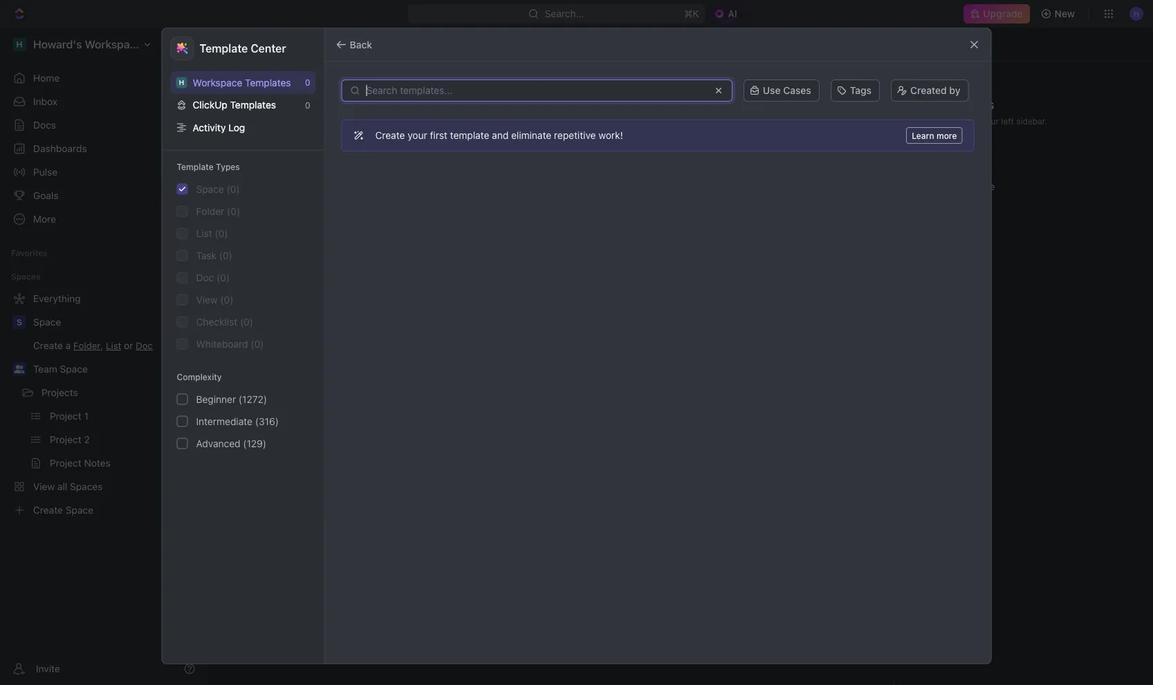 Task type: locate. For each thing, give the bounding box(es) containing it.
spaces
[[248, 38, 281, 50], [266, 92, 333, 115], [954, 97, 995, 112], [914, 116, 943, 126], [11, 272, 40, 282]]

new inside new space button
[[815, 98, 835, 109]]

0 horizontal spatial team space
[[33, 364, 88, 375]]

0 right "workspace templates"
[[305, 78, 310, 87]]

(0) right "folder"
[[227, 206, 240, 217]]

template up space (0)
[[177, 162, 214, 172]]

1 horizontal spatial new
[[1055, 8, 1076, 19]]

space inside button
[[837, 98, 865, 109]]

templates for clickup templates
[[230, 99, 276, 111]]

team
[[940, 181, 965, 192], [33, 364, 57, 375]]

list
[[196, 228, 212, 239]]

new
[[1055, 8, 1076, 19], [815, 98, 835, 109]]

doc
[[196, 272, 214, 283]]

(0) right the whiteboard
[[251, 338, 264, 350]]

space down tags
[[837, 98, 865, 109]]

template up workspace
[[200, 42, 248, 55]]

0 vertical spatial templates
[[245, 77, 291, 88]]

Beginner (1272) checkbox
[[177, 394, 188, 405]]

(0) down the types
[[227, 183, 240, 195]]

checklist (0)
[[196, 316, 253, 328]]

Intermediate (316) checkbox
[[177, 416, 188, 427]]

whiteboard (0)
[[196, 338, 264, 350]]

created
[[911, 85, 947, 96]]

all
[[235, 38, 246, 50], [238, 92, 262, 115]]

spaces up learn
[[914, 116, 943, 126]]

1 horizontal spatial team
[[940, 181, 965, 192]]

template
[[200, 42, 248, 55], [177, 162, 214, 172]]

your right in
[[982, 116, 999, 126]]

checklist
[[196, 316, 238, 328]]

(0) up whiteboard (0)
[[240, 316, 253, 328]]

use cases button
[[744, 80, 820, 102]]

folder
[[196, 206, 224, 217]]

(0) for whiteboard (0)
[[251, 338, 264, 350]]

(0) for doc (0)
[[217, 272, 230, 283]]

0 horizontal spatial new
[[815, 98, 835, 109]]

(1272)
[[239, 394, 267, 405]]

invite
[[36, 664, 60, 675]]

1 vertical spatial your
[[408, 130, 428, 141]]

0 for clickup templates
[[305, 100, 310, 110]]

(0) for checklist (0)
[[240, 316, 253, 328]]

Search templates... text field
[[366, 85, 705, 96]]

new space
[[815, 98, 865, 109]]

intermediate (316)
[[196, 416, 279, 427]]

all spaces up "workspace templates"
[[235, 38, 281, 50]]

log
[[229, 122, 245, 133]]

team down more
[[940, 181, 965, 192]]

clickup
[[193, 99, 228, 111]]

(0) right doc at the left of the page
[[217, 272, 230, 283]]

team space
[[940, 181, 996, 192], [33, 364, 88, 375]]

1 horizontal spatial your
[[982, 116, 999, 126]]

new inside new button
[[1055, 8, 1076, 19]]

first
[[430, 130, 448, 141]]

(0) for folder (0)
[[227, 206, 240, 217]]

spaces inside sidebar navigation
[[11, 272, 40, 282]]

(0) for space (0)
[[227, 183, 240, 195]]

list (0)
[[196, 228, 228, 239]]

1 vertical spatial template
[[177, 162, 214, 172]]

home
[[33, 72, 60, 84]]

goals
[[33, 190, 59, 201]]

1 0 from the top
[[305, 78, 310, 87]]

activity
[[193, 122, 226, 133]]

2 0 from the top
[[305, 100, 310, 110]]

0 vertical spatial team
[[940, 181, 965, 192]]

(0) right view
[[220, 294, 234, 306]]

(0)
[[227, 183, 240, 195], [227, 206, 240, 217], [215, 228, 228, 239], [219, 250, 232, 261], [217, 272, 230, 283], [220, 294, 234, 306], [240, 316, 253, 328], [251, 338, 264, 350]]

1 horizontal spatial team space
[[940, 181, 996, 192]]

1 vertical spatial new
[[815, 98, 835, 109]]

team space up the 'projects'
[[33, 364, 88, 375]]

view (0)
[[196, 294, 234, 306]]

your inside visible spaces spaces shown in your left sidebar.
[[982, 116, 999, 126]]

template center
[[200, 42, 286, 55]]

space down template types
[[196, 183, 224, 195]]

home link
[[6, 67, 201, 89]]

None checkbox
[[177, 184, 188, 195], [177, 228, 188, 239], [177, 250, 188, 261], [177, 272, 188, 283], [177, 184, 188, 195], [177, 228, 188, 239], [177, 250, 188, 261], [177, 272, 188, 283]]

1 vertical spatial team space
[[33, 364, 88, 375]]

space down more
[[940, 152, 968, 164]]

tree inside sidebar navigation
[[6, 288, 201, 522]]

0 vertical spatial template
[[200, 42, 248, 55]]

cases
[[784, 85, 812, 96]]

spaces down "favorites" button
[[11, 272, 40, 282]]

use cases button
[[738, 78, 826, 103]]

tree
[[6, 288, 201, 522]]

0 for workspace templates
[[305, 78, 310, 87]]

your left the first
[[408, 130, 428, 141]]

0 vertical spatial new
[[1055, 8, 1076, 19]]

use
[[763, 85, 781, 96]]

spaces down "workspace templates"
[[266, 92, 333, 115]]

team right user group image
[[33, 364, 57, 375]]

back button
[[330, 34, 381, 56]]

0 up activity log button
[[305, 100, 310, 110]]

(129)
[[243, 438, 267, 450]]

templates down center
[[245, 77, 291, 88]]

1 vertical spatial 0
[[305, 100, 310, 110]]

projects link
[[42, 382, 162, 404]]

(0) right task
[[219, 250, 232, 261]]

0 horizontal spatial team
[[33, 364, 57, 375]]

0 vertical spatial 0
[[305, 78, 310, 87]]

None checkbox
[[177, 206, 188, 217], [177, 295, 188, 306], [177, 317, 188, 328], [177, 339, 188, 350], [177, 206, 188, 217], [177, 295, 188, 306], [177, 317, 188, 328], [177, 339, 188, 350]]

template types
[[177, 162, 240, 172]]

0 vertical spatial all
[[235, 38, 246, 50]]

0
[[305, 78, 310, 87], [305, 100, 310, 110]]

1 vertical spatial templates
[[230, 99, 276, 111]]

1 vertical spatial team
[[33, 364, 57, 375]]

1 vertical spatial all spaces
[[238, 92, 333, 115]]

⌘k
[[685, 8, 700, 19]]

space
[[837, 98, 865, 109], [940, 152, 968, 164], [967, 181, 996, 192], [196, 183, 224, 195], [33, 317, 61, 328], [60, 364, 88, 375]]

(0) right list
[[215, 228, 228, 239]]

team space down more
[[940, 181, 996, 192]]

activity log
[[193, 122, 245, 133]]

0 vertical spatial team space
[[940, 181, 996, 192]]

all left center
[[235, 38, 246, 50]]

intermediate
[[196, 416, 253, 427]]

shown
[[945, 116, 971, 126]]

template for template center
[[200, 42, 248, 55]]

all spaces down "workspace templates"
[[238, 92, 333, 115]]

advanced (129)
[[196, 438, 267, 450]]

workspace templates
[[193, 77, 291, 88]]

0 vertical spatial your
[[982, 116, 999, 126]]

pulse link
[[6, 161, 201, 183]]

tree containing space
[[6, 288, 201, 522]]

space up the 'projects'
[[60, 364, 88, 375]]

all down "workspace templates"
[[238, 92, 262, 115]]

favorites
[[11, 248, 48, 258]]

complexity
[[177, 373, 222, 382]]

templates for workspace templates
[[245, 77, 291, 88]]

0 vertical spatial all spaces
[[235, 38, 281, 50]]

(316)
[[255, 416, 279, 427]]

1 vertical spatial all
[[238, 92, 262, 115]]

workspace
[[193, 77, 243, 88]]

templates up activity log button
[[230, 99, 276, 111]]

task
[[196, 250, 217, 261]]

(0) for list (0)
[[215, 228, 228, 239]]

whiteboard
[[196, 338, 248, 350]]

templates
[[245, 77, 291, 88], [230, 99, 276, 111]]

new for new space
[[815, 98, 835, 109]]



Task type: vqa. For each thing, say whether or not it's contained in the screenshot.
tree within the Sidebar Navigation
yes



Task type: describe. For each thing, give the bounding box(es) containing it.
0 horizontal spatial your
[[408, 130, 428, 141]]

dashboards
[[33, 143, 87, 154]]

new space button
[[794, 93, 873, 115]]

docs
[[33, 119, 56, 131]]

spaces up "workspace templates"
[[248, 38, 281, 50]]

tags button
[[831, 80, 880, 102]]

by
[[950, 85, 961, 96]]

space link
[[33, 311, 198, 334]]

center
[[251, 42, 286, 55]]

howard's workspace, , element
[[176, 77, 187, 88]]

goals link
[[6, 185, 201, 207]]

upgrade
[[984, 8, 1023, 19]]

space (0)
[[196, 183, 240, 195]]

team space link
[[33, 359, 198, 381]]

repetitive
[[554, 130, 596, 141]]

and
[[492, 130, 509, 141]]

upgrade link
[[964, 4, 1030, 24]]

more
[[937, 131, 958, 141]]

favorites button
[[6, 245, 53, 262]]

inbox link
[[6, 91, 201, 113]]

user group image
[[14, 365, 25, 374]]

space down in
[[967, 181, 996, 192]]

visible spaces spaces shown in your left sidebar.
[[914, 97, 1048, 126]]

work!
[[599, 130, 623, 141]]

inbox
[[33, 96, 57, 107]]

left
[[1002, 116, 1015, 126]]

sidebar.
[[1017, 116, 1048, 126]]

types
[[216, 162, 240, 172]]

new for new
[[1055, 8, 1076, 19]]

template
[[450, 130, 490, 141]]

(0) for view (0)
[[220, 294, 234, 306]]

doc (0)
[[196, 272, 230, 283]]

clickup templates
[[193, 99, 276, 111]]

tags button
[[826, 78, 886, 103]]

(0) for task (0)
[[219, 250, 232, 261]]

docs link
[[6, 114, 201, 136]]

new button
[[1036, 3, 1084, 25]]

dashboards link
[[6, 138, 201, 160]]

learn more
[[912, 131, 958, 141]]

beginner
[[196, 394, 236, 405]]

view
[[196, 294, 218, 306]]

pulse
[[33, 166, 58, 178]]

use cases
[[763, 85, 812, 96]]

in
[[973, 116, 980, 126]]

h
[[179, 79, 184, 87]]

beginner (1272)
[[196, 394, 267, 405]]

created by button
[[886, 78, 975, 103]]

visible
[[914, 97, 951, 112]]

s
[[17, 318, 22, 327]]

create
[[375, 130, 405, 141]]

tags
[[850, 85, 872, 96]]

sidebar navigation
[[0, 28, 207, 686]]

learn more link
[[907, 127, 963, 144]]

activity log button
[[171, 116, 316, 139]]

folder (0)
[[196, 206, 240, 217]]

Advanced (129) checkbox
[[177, 439, 188, 450]]

space, , element
[[12, 316, 26, 329]]

spaces up in
[[954, 97, 995, 112]]

template for template types
[[177, 162, 214, 172]]

eliminate
[[511, 130, 552, 141]]

task (0)
[[196, 250, 232, 261]]

created by
[[911, 85, 961, 96]]

space right the space, , element
[[33, 317, 61, 328]]

advanced
[[196, 438, 241, 450]]

team inside tree
[[33, 364, 57, 375]]

back
[[350, 39, 372, 50]]

learn
[[912, 131, 935, 141]]

created by button
[[891, 80, 969, 102]]

projects
[[42, 387, 78, 399]]

search...
[[545, 8, 585, 19]]

team space inside team space link
[[33, 364, 88, 375]]

create your first template and eliminate repetitive work!
[[375, 130, 623, 141]]



